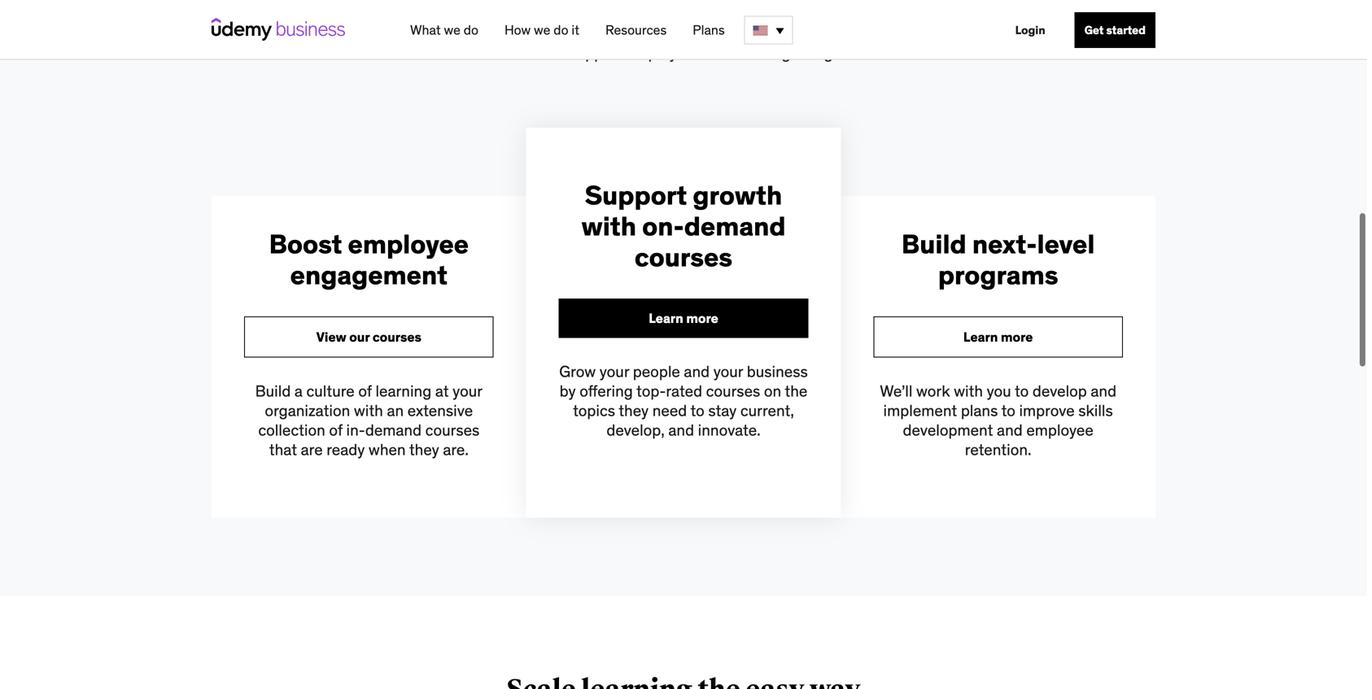Task type: locate. For each thing, give the bounding box(es) containing it.
to right you
[[1015, 381, 1029, 401]]

we right the how
[[534, 22, 550, 38]]

1 horizontal spatial of
[[358, 381, 372, 401]]

0 vertical spatial build
[[902, 228, 967, 260]]

0 horizontal spatial they
[[409, 440, 439, 459]]

started
[[1106, 23, 1146, 37]]

of right culture on the bottom of the page
[[358, 381, 372, 401]]

2 we from the left
[[534, 22, 550, 38]]

build inside build a culture of learning at your organization with an extensive collection of in-demand courses that are ready when they are.
[[255, 381, 291, 401]]

0 horizontal spatial more
[[686, 310, 718, 327]]

do inside popup button
[[554, 22, 568, 38]]

are.
[[443, 440, 469, 459]]

get started link
[[1075, 12, 1156, 48]]

1 horizontal spatial build
[[902, 228, 967, 260]]

extensive
[[407, 401, 473, 420]]

motivate
[[476, 43, 536, 63]]

to
[[1015, 381, 1029, 401], [690, 401, 705, 420], [1001, 401, 1016, 420]]

the
[[785, 381, 808, 401]]

1 horizontal spatial learn
[[963, 329, 998, 345]]

build left the next-
[[902, 228, 967, 260]]

plans
[[961, 401, 998, 420]]

a
[[295, 381, 303, 401]]

and
[[540, 43, 565, 63], [794, 43, 820, 63], [684, 362, 710, 381], [1091, 381, 1117, 401], [668, 420, 694, 440], [997, 420, 1023, 440]]

it
[[572, 22, 579, 38]]

0 horizontal spatial we
[[444, 22, 461, 38]]

0 vertical spatial learn more
[[649, 310, 718, 327]]

in-
[[346, 420, 365, 440]]

and down you
[[997, 420, 1023, 440]]

1 horizontal spatial they
[[619, 401, 649, 420]]

learn more link
[[559, 299, 808, 338], [873, 317, 1123, 358]]

with left on-
[[581, 210, 636, 243]]

learn more up people
[[649, 310, 718, 327]]

learn
[[649, 310, 683, 327], [963, 329, 998, 345]]

grow
[[559, 362, 596, 381]]

do up motivate
[[464, 22, 478, 38]]

build
[[902, 228, 967, 260], [255, 381, 291, 401]]

they
[[619, 401, 649, 420], [409, 440, 439, 459]]

boost employee engagement
[[269, 228, 469, 291]]

1 horizontal spatial do
[[554, 22, 568, 38]]

and right people
[[684, 362, 710, 381]]

your right the at on the bottom of page
[[453, 381, 483, 401]]

of
[[358, 381, 372, 401], [329, 420, 343, 440]]

1 horizontal spatial we
[[534, 22, 550, 38]]

innovate.
[[698, 420, 761, 440]]

more up the rated
[[686, 310, 718, 327]]

courses
[[635, 241, 732, 273], [373, 329, 421, 345], [706, 381, 760, 401], [425, 420, 480, 440]]

2 horizontal spatial your
[[713, 362, 743, 381]]

view our courses link
[[244, 317, 494, 358]]

implement
[[883, 401, 957, 420]]

skills
[[1079, 401, 1113, 420]]

retention.
[[965, 440, 1032, 459]]

2 do from the left
[[554, 22, 568, 38]]

grow your people and your business by offering top-rated courses on the topics they need to stay current, develop, and innovate.
[[559, 362, 808, 440]]

to left stay
[[690, 401, 705, 420]]

at
[[435, 381, 449, 401]]

0 horizontal spatial learn more link
[[559, 299, 808, 338]]

we
[[444, 22, 461, 38], [534, 22, 550, 38]]

we for how
[[534, 22, 550, 38]]

1 do from the left
[[464, 22, 478, 38]]

1 vertical spatial more
[[1001, 329, 1033, 345]]

courses up the "innovate."
[[706, 381, 760, 401]]

0 vertical spatial employee
[[348, 228, 469, 260]]

1 vertical spatial learn
[[963, 329, 998, 345]]

your inside build a culture of learning at your organization with an extensive collection of in-demand courses that are ready when they are.
[[453, 381, 483, 401]]

and down the rated
[[668, 420, 694, 440]]

with left an
[[354, 401, 383, 420]]

what we do button
[[404, 15, 485, 45]]

learn more link up people
[[559, 299, 808, 338]]

learn more up you
[[963, 329, 1033, 345]]

build a culture of learning at your organization with an extensive collection of in-demand courses that are ready when they are.
[[255, 381, 483, 459]]

top-
[[636, 381, 666, 401]]

rated
[[666, 381, 702, 401]]

1 vertical spatial employee
[[1026, 420, 1094, 440]]

1 vertical spatial they
[[409, 440, 439, 459]]

0 horizontal spatial your
[[453, 381, 483, 401]]

motivate and support employees with training and guidance.
[[476, 43, 891, 63]]

plans button
[[686, 15, 731, 45]]

to inside grow your people and your business by offering top-rated courses on the topics they need to stay current, develop, and innovate.
[[690, 401, 705, 420]]

login
[[1015, 23, 1045, 37]]

0 horizontal spatial demand
[[365, 420, 422, 440]]

support
[[569, 43, 623, 63]]

demand
[[684, 210, 786, 243], [365, 420, 422, 440]]

need
[[652, 401, 687, 420]]

courses down the at on the bottom of page
[[425, 420, 480, 440]]

with
[[705, 43, 734, 63], [581, 210, 636, 243], [954, 381, 983, 401], [354, 401, 383, 420]]

courses down support
[[635, 241, 732, 273]]

0 horizontal spatial learn
[[649, 310, 683, 327]]

0 horizontal spatial of
[[329, 420, 343, 440]]

get started
[[1085, 23, 1146, 37]]

0 vertical spatial they
[[619, 401, 649, 420]]

they left 'need'
[[619, 401, 649, 420]]

more
[[686, 310, 718, 327], [1001, 329, 1033, 345]]

employee inside we'll work with you to develop and implement plans to improve skills development and employee retention.
[[1026, 420, 1094, 440]]

resources
[[605, 22, 667, 38]]

your
[[600, 362, 629, 381], [713, 362, 743, 381], [453, 381, 483, 401]]

1 vertical spatial of
[[329, 420, 343, 440]]

1 horizontal spatial learn more
[[963, 329, 1033, 345]]

development
[[903, 420, 993, 440]]

programs
[[938, 259, 1058, 291]]

courses inside grow your people and your business by offering top-rated courses on the topics they need to stay current, develop, and innovate.
[[706, 381, 760, 401]]

0 vertical spatial more
[[686, 310, 718, 327]]

login button
[[1006, 12, 1055, 48]]

they inside grow your people and your business by offering top-rated courses on the topics they need to stay current, develop, and innovate.
[[619, 401, 649, 420]]

1 vertical spatial learn more
[[963, 329, 1033, 345]]

1 vertical spatial build
[[255, 381, 291, 401]]

build inside build next-level programs
[[902, 228, 967, 260]]

with left you
[[954, 381, 983, 401]]

current,
[[740, 401, 794, 420]]

employee
[[348, 228, 469, 260], [1026, 420, 1094, 440]]

of left "in-"
[[329, 420, 343, 440]]

do inside popup button
[[464, 22, 478, 38]]

0 horizontal spatial employee
[[348, 228, 469, 260]]

and down how we do it
[[540, 43, 565, 63]]

courses inside build a culture of learning at your organization with an extensive collection of in-demand courses that are ready when they are.
[[425, 420, 480, 440]]

collection
[[258, 420, 325, 440]]

level
[[1037, 228, 1095, 260]]

we inside popup button
[[534, 22, 550, 38]]

learning
[[376, 381, 432, 401]]

learn up people
[[649, 310, 683, 327]]

0 horizontal spatial build
[[255, 381, 291, 401]]

support
[[585, 179, 687, 212]]

more up you
[[1001, 329, 1033, 345]]

they left are.
[[409, 440, 439, 459]]

build left the a
[[255, 381, 291, 401]]

1 horizontal spatial employee
[[1026, 420, 1094, 440]]

0 vertical spatial demand
[[684, 210, 786, 243]]

do left it
[[554, 22, 568, 38]]

do
[[464, 22, 478, 38], [554, 22, 568, 38]]

learn more link up you
[[873, 317, 1123, 358]]

what
[[410, 22, 441, 38]]

your right grow
[[600, 362, 629, 381]]

develop,
[[607, 420, 665, 440]]

view our courses
[[316, 329, 421, 345]]

growth
[[693, 179, 782, 212]]

0 vertical spatial learn
[[649, 310, 683, 327]]

courses right our
[[373, 329, 421, 345]]

they inside build a culture of learning at your organization with an extensive collection of in-demand courses that are ready when they are.
[[409, 440, 439, 459]]

we inside popup button
[[444, 22, 461, 38]]

learn more
[[649, 310, 718, 327], [963, 329, 1033, 345]]

your up stay
[[713, 362, 743, 381]]

1 we from the left
[[444, 22, 461, 38]]

learn up you
[[963, 329, 998, 345]]

1 horizontal spatial demand
[[684, 210, 786, 243]]

support growth with on-demand courses
[[581, 179, 786, 273]]

build for build next-level programs
[[902, 228, 967, 260]]

0 horizontal spatial do
[[464, 22, 478, 38]]

we right what
[[444, 22, 461, 38]]

develop
[[1033, 381, 1087, 401]]

you
[[987, 381, 1011, 401]]

with inside we'll work with you to develop and implement plans to improve skills development and employee retention.
[[954, 381, 983, 401]]

1 vertical spatial demand
[[365, 420, 422, 440]]



Task type: vqa. For each thing, say whether or not it's contained in the screenshot.
engagement
yes



Task type: describe. For each thing, give the bounding box(es) containing it.
how
[[505, 22, 531, 38]]

with inside support growth with on-demand courses
[[581, 210, 636, 243]]

1 horizontal spatial your
[[600, 362, 629, 381]]

what we do
[[410, 22, 478, 38]]

that
[[269, 440, 297, 459]]

plans
[[693, 22, 725, 38]]

how we do it
[[505, 22, 579, 38]]

resources button
[[599, 15, 673, 45]]

0 vertical spatial of
[[358, 381, 372, 401]]

menu navigation
[[397, 0, 1156, 60]]

organization
[[265, 401, 350, 420]]

employee inside boost employee engagement
[[348, 228, 469, 260]]

we'll work with you to develop and implement plans to improve skills development and employee retention.
[[880, 381, 1117, 459]]

we'll
[[880, 381, 913, 401]]

offering
[[580, 381, 633, 401]]

learn for right learn more link
[[963, 329, 998, 345]]

next-
[[972, 228, 1037, 260]]

with inside build a culture of learning at your organization with an extensive collection of in-demand courses that are ready when they are.
[[354, 401, 383, 420]]

build next-level programs
[[902, 228, 1095, 291]]

people
[[633, 362, 680, 381]]

business
[[747, 362, 808, 381]]

1 horizontal spatial learn more link
[[873, 317, 1123, 358]]

demand inside support growth with on-demand courses
[[684, 210, 786, 243]]

we for what
[[444, 22, 461, 38]]

0 horizontal spatial learn more
[[649, 310, 718, 327]]

guidance.
[[824, 43, 891, 63]]

culture
[[306, 381, 355, 401]]

are
[[301, 440, 323, 459]]

ready
[[327, 440, 365, 459]]

an
[[387, 401, 404, 420]]

employees
[[627, 43, 701, 63]]

on-
[[642, 210, 684, 243]]

do for how we do it
[[554, 22, 568, 38]]

with down plans
[[705, 43, 734, 63]]

courses inside support growth with on-demand courses
[[635, 241, 732, 273]]

and right develop
[[1091, 381, 1117, 401]]

view
[[316, 329, 346, 345]]

work
[[916, 381, 950, 401]]

udemy business image
[[212, 18, 345, 41]]

1 horizontal spatial more
[[1001, 329, 1033, 345]]

training
[[738, 43, 791, 63]]

when
[[369, 440, 406, 459]]

stay
[[708, 401, 737, 420]]

and right training at the top right of page
[[794, 43, 820, 63]]

boost
[[269, 228, 342, 260]]

how we do it button
[[498, 15, 586, 45]]

get
[[1085, 23, 1104, 37]]

topics
[[573, 401, 615, 420]]

do for what we do
[[464, 22, 478, 38]]

on
[[764, 381, 781, 401]]

build for build a culture of learning at your organization with an extensive collection of in-demand courses that are ready when they are.
[[255, 381, 291, 401]]

engagement
[[290, 259, 448, 291]]

demand inside build a culture of learning at your organization with an extensive collection of in-demand courses that are ready when they are.
[[365, 420, 422, 440]]

by
[[560, 381, 576, 401]]

improve
[[1019, 401, 1075, 420]]

learn for left learn more link
[[649, 310, 683, 327]]

to right plans in the bottom of the page
[[1001, 401, 1016, 420]]

our
[[349, 329, 370, 345]]



